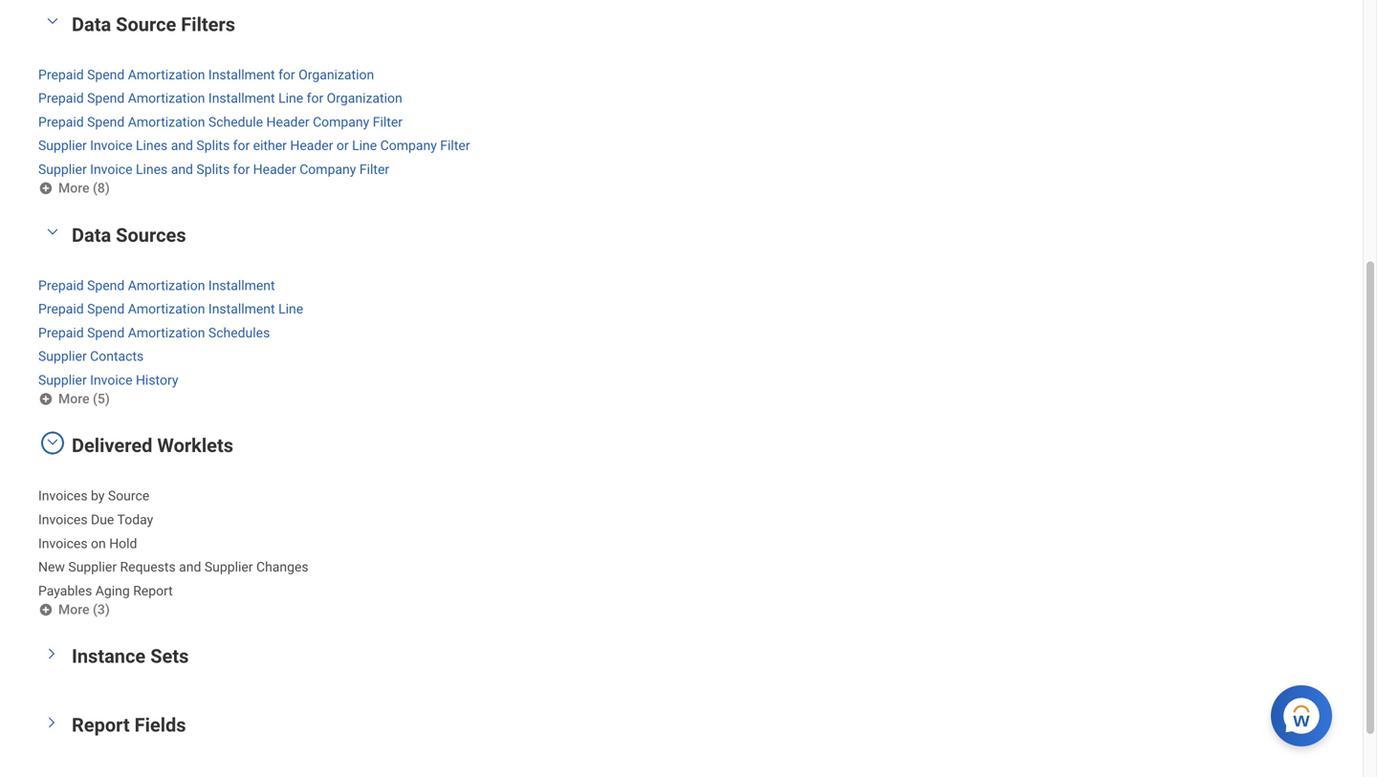 Task type: locate. For each thing, give the bounding box(es) containing it.
and left tasks
[[144, 719, 176, 741]]

2 supplier from the top
[[38, 238, 87, 254]]

header
[[266, 191, 310, 207], [290, 215, 333, 231], [253, 238, 296, 254]]

report
[[72, 650, 130, 672]]

prepaid spend amortization schedule header company filter link
[[38, 187, 403, 207]]

0 vertical spatial line
[[278, 167, 303, 183]]

1 splits from the top
[[196, 215, 230, 231]]

2 splits from the top
[[196, 238, 230, 254]]

4 amortization from the top
[[128, 355, 205, 370]]

chevron down image
[[41, 302, 64, 315], [45, 509, 58, 532], [45, 578, 58, 601], [45, 647, 58, 670]]

1 vertical spatial lines
[[136, 238, 168, 254]]

3 invoice from the top
[[90, 449, 132, 465]]

4 prepaid from the top
[[38, 355, 84, 370]]

data sources group
[[38, 297, 1325, 485]]

installment for for
[[208, 167, 275, 183]]

amortization down data source filters at the left top of the page
[[128, 144, 205, 160]]

groups
[[325, 9, 368, 25]]

delivered
[[72, 512, 152, 534]]

company
[[313, 191, 369, 207], [380, 215, 437, 231], [300, 238, 356, 254]]

1 vertical spatial splits
[[196, 238, 230, 254]]

0 vertical spatial and
[[171, 215, 193, 231]]

1 vertical spatial invoice
[[90, 238, 132, 254]]

items selected list for data source filters
[[38, 140, 501, 255]]

company up or
[[313, 191, 369, 207]]

0 vertical spatial filter
[[373, 191, 403, 207]]

installment inside prepaid spend amortization installment line for organization prepaid spend amortization schedule header company filter supplier invoice lines and splits for either header or line company filter supplier invoice lines and splits for header company filter
[[208, 167, 275, 183]]

history
[[136, 449, 178, 465]]

items selected list inside data source filters group
[[38, 140, 501, 255]]

amortization down prepaid spend amortization installment for organization
[[128, 167, 205, 183]]

1 vertical spatial items selected list
[[38, 140, 501, 255]]

schedule
[[208, 191, 263, 207]]

supplier invoice history link
[[38, 446, 178, 465]]

supplier invoice lines and splits for either header or line company filter link
[[38, 211, 470, 231]]

0 vertical spatial items selected list
[[236, 9, 368, 25]]

1 installment from the top
[[208, 144, 275, 160]]

chevron down image for instance sets
[[45, 578, 58, 601]]

items selected list containing prepaid spend amortization installment for organization
[[38, 140, 501, 255]]

delivered worklets
[[72, 512, 233, 534]]

6 prepaid from the top
[[38, 402, 84, 418]]

prepaid spend amortization installment for organization
[[38, 144, 374, 160]]

prepaid spend amortization schedules link
[[38, 398, 270, 418]]

delivered worklets button
[[72, 512, 233, 534]]

line inside the prepaid spend amortization installment prepaid spend amortization installment line prepaid spend amortization schedules
[[278, 378, 303, 394]]

invoice down contacts at the bottom of the page
[[90, 449, 132, 465]]

prepaid spend amortization installment for organization link
[[38, 140, 374, 160]]

0 vertical spatial chevron down image
[[41, 91, 64, 105]]

splits
[[196, 215, 230, 231], [196, 238, 230, 254]]

items selected list inside the data sources group
[[38, 351, 334, 466]]

2 invoice from the top
[[90, 238, 132, 254]]

prepaid spend amortization installment line for organization prepaid spend amortization schedule header company filter supplier invoice lines and splits for either header or line company filter supplier invoice lines and splits for header company filter
[[38, 167, 470, 254]]

3 supplier from the top
[[38, 426, 87, 441]]

invoice up "data sources" button
[[90, 238, 132, 254]]

chevron down image for delivered worklets
[[45, 509, 58, 532]]

1 lines from the top
[[136, 215, 168, 231]]

splits down supplier invoice lines and splits for either header or line company filter link
[[196, 238, 230, 254]]

worklets
[[157, 512, 233, 534]]

2 installment from the top
[[208, 167, 275, 183]]

schedules
[[208, 402, 270, 418]]

amortization up prepaid spend amortization installment line link
[[128, 355, 205, 370]]

unconstrained groups
[[236, 9, 368, 25]]

lines up supplier invoice lines and splits for header company filter link
[[136, 215, 168, 231]]

tasks
[[180, 719, 231, 741]]

lines
[[136, 215, 168, 231], [136, 238, 168, 254]]

and down prepaid spend amortization schedule header company filter link
[[171, 238, 193, 254]]

reports
[[72, 719, 140, 741]]

items selected list containing prepaid spend amortization installment
[[38, 351, 334, 466]]

5 spend from the top
[[87, 378, 125, 394]]

prepaid
[[38, 144, 84, 160], [38, 167, 84, 183], [38, 191, 84, 207], [38, 355, 84, 370], [38, 378, 84, 394], [38, 402, 84, 418]]

for up prepaid spend amortization installment line for organization prepaid spend amortization schedule header company filter supplier invoice lines and splits for either header or line company filter supplier invoice lines and splits for header company filter
[[278, 144, 295, 160]]

and
[[171, 215, 193, 231], [171, 238, 193, 254], [144, 719, 176, 741]]

2 vertical spatial items selected list
[[38, 351, 334, 466]]

installment
[[208, 144, 275, 160], [208, 167, 275, 183], [208, 355, 275, 370], [208, 378, 275, 394]]

2 data from the top
[[72, 301, 111, 324]]

organization
[[299, 144, 374, 160], [327, 167, 402, 183]]

items selected list
[[236, 9, 368, 25], [38, 140, 501, 255], [38, 351, 334, 466]]

data
[[72, 90, 111, 113], [72, 301, 111, 324]]

6 spend from the top
[[87, 402, 125, 418]]

lines up sources
[[136, 238, 168, 254]]

header left or
[[290, 215, 333, 231]]

chevron down image for report fields
[[45, 647, 58, 670]]

filter
[[373, 191, 403, 207], [440, 215, 470, 231], [359, 238, 389, 254]]

sets
[[150, 581, 189, 603]]

2 spend from the top
[[87, 167, 125, 183]]

0 vertical spatial splits
[[196, 215, 230, 231]]

data for data sources
[[72, 301, 111, 324]]

organization inside prepaid spend amortization installment line for organization prepaid spend amortization schedule header company filter supplier invoice lines and splits for either header or line company filter supplier invoice lines and splits for header company filter
[[327, 167, 402, 183]]

source
[[116, 90, 176, 113]]

data for data source filters
[[72, 90, 111, 113]]

2 vertical spatial filter
[[359, 238, 389, 254]]

2 vertical spatial and
[[144, 719, 176, 741]]

invoice up data sources
[[90, 215, 132, 231]]

items selected list for data sources
[[38, 351, 334, 466]]

chevron down image left source
[[41, 91, 64, 105]]

0 vertical spatial lines
[[136, 215, 168, 231]]

chevron down image inside the data sources group
[[41, 302, 64, 315]]

for down supplier invoice lines and splits for either header or line company filter link
[[233, 238, 250, 254]]

1 vertical spatial data
[[72, 301, 111, 324]]

2 vertical spatial invoice
[[90, 449, 132, 465]]

for down schedule
[[233, 215, 250, 231]]

header down either
[[253, 238, 296, 254]]

chevron down image
[[41, 91, 64, 105], [45, 716, 58, 739]]

line
[[278, 167, 303, 183], [352, 215, 377, 231], [278, 378, 303, 394]]

invoice
[[90, 215, 132, 231], [90, 238, 132, 254], [90, 449, 132, 465]]

company right or
[[380, 215, 437, 231]]

1 data from the top
[[72, 90, 111, 113]]

amortization up prepaid spend amortization schedules link
[[128, 378, 205, 394]]

amortization down prepaid spend amortization installment line link
[[128, 402, 205, 418]]

0 vertical spatial invoice
[[90, 215, 132, 231]]

2 amortization from the top
[[128, 167, 205, 183]]

chevron down image inside data source filters group
[[41, 91, 64, 105]]

amortization down prepaid spend amortization installment line for organization link
[[128, 191, 205, 207]]

chevron down image left delivered
[[45, 509, 58, 532]]

1 vertical spatial line
[[352, 215, 377, 231]]

1 vertical spatial organization
[[327, 167, 402, 183]]

chevron down image left instance
[[45, 578, 58, 601]]

amortization
[[128, 144, 205, 160], [128, 167, 205, 183], [128, 191, 205, 207], [128, 355, 205, 370], [128, 378, 205, 394], [128, 402, 205, 418]]

3 installment from the top
[[208, 355, 275, 370]]

1 prepaid from the top
[[38, 144, 84, 160]]

data left source
[[72, 90, 111, 113]]

spend
[[87, 144, 125, 160], [87, 167, 125, 183], [87, 191, 125, 207], [87, 355, 125, 370], [87, 378, 125, 394], [87, 402, 125, 418]]

3 prepaid from the top
[[38, 191, 84, 207]]

2 vertical spatial line
[[278, 378, 303, 394]]

for
[[278, 144, 295, 160], [307, 167, 323, 183], [233, 215, 250, 231], [233, 238, 250, 254]]

splits up supplier invoice lines and splits for header company filter link
[[196, 215, 230, 231]]

0 vertical spatial data
[[72, 90, 111, 113]]

filters
[[181, 90, 235, 113]]

1 vertical spatial chevron down image
[[45, 716, 58, 739]]

header up either
[[266, 191, 310, 207]]

chevron down image left data sources
[[41, 302, 64, 315]]

chevron down image left "reports" on the bottom
[[45, 716, 58, 739]]

data left sources
[[72, 301, 111, 324]]

sources
[[116, 301, 186, 324]]

supplier
[[38, 215, 87, 231], [38, 238, 87, 254], [38, 426, 87, 441], [38, 449, 87, 465]]

3 spend from the top
[[87, 191, 125, 207]]

chevron down image left the report
[[45, 647, 58, 670]]

either
[[253, 215, 287, 231]]

1 spend from the top
[[87, 144, 125, 160]]

installment for spend
[[208, 355, 275, 370]]

6 amortization from the top
[[128, 402, 205, 418]]

company down or
[[300, 238, 356, 254]]

5 amortization from the top
[[128, 378, 205, 394]]

and up supplier invoice lines and splits for header company filter link
[[171, 215, 193, 231]]

chevron down image for reports and tasks
[[45, 716, 58, 739]]



Task type: describe. For each thing, give the bounding box(es) containing it.
reports and tasks button
[[72, 719, 231, 741]]

prepaid inside prepaid spend amortization installment for organization link
[[38, 144, 84, 160]]

1 amortization from the top
[[128, 144, 205, 160]]

0 vertical spatial company
[[313, 191, 369, 207]]

unconstrained groups list item
[[236, 9, 368, 25]]

instance
[[72, 581, 146, 603]]

prepaid spend amortization installment prepaid spend amortization installment line prepaid spend amortization schedules
[[38, 355, 303, 418]]

4 installment from the top
[[208, 378, 275, 394]]

chevron down image for data source filters
[[41, 91, 64, 105]]

supplier invoice history
[[38, 449, 178, 465]]

contacts
[[90, 426, 144, 441]]

5 prepaid from the top
[[38, 378, 84, 394]]

reports and tasks
[[72, 719, 231, 741]]

3 amortization from the top
[[128, 191, 205, 207]]

for up supplier invoice lines and splits for either header or line company filter link
[[307, 167, 323, 183]]

report fields button
[[72, 650, 186, 672]]

unconstrained
[[236, 9, 322, 25]]

2 vertical spatial company
[[300, 238, 356, 254]]

1 vertical spatial and
[[171, 238, 193, 254]]

0 vertical spatial header
[[266, 191, 310, 207]]

1 vertical spatial header
[[290, 215, 333, 231]]

1 vertical spatial company
[[380, 215, 437, 231]]

supplier contacts link
[[38, 422, 144, 441]]

installment for organization
[[208, 144, 275, 160]]

instance sets button
[[72, 581, 189, 603]]

2 prepaid from the top
[[38, 167, 84, 183]]

data source filters button
[[72, 90, 235, 113]]

4 supplier from the top
[[38, 449, 87, 465]]

1 supplier from the top
[[38, 215, 87, 231]]

data sources button
[[72, 301, 186, 324]]

or
[[337, 215, 349, 231]]

fields
[[135, 650, 186, 672]]

data source filters
[[72, 90, 235, 113]]

prepaid spend amortization installment line link
[[38, 374, 303, 394]]

0 vertical spatial organization
[[299, 144, 374, 160]]

2 lines from the top
[[136, 238, 168, 254]]

4 spend from the top
[[87, 355, 125, 370]]

2 vertical spatial header
[[253, 238, 296, 254]]

data sources
[[72, 301, 186, 324]]

data source filters group
[[38, 86, 1325, 274]]

instance sets
[[72, 581, 189, 603]]

report fields
[[72, 650, 186, 672]]

1 invoice from the top
[[90, 215, 132, 231]]

items selected list containing unconstrained groups
[[236, 9, 368, 25]]

supplier contacts
[[38, 426, 144, 441]]

invoice inside the data sources group
[[90, 449, 132, 465]]

prepaid spend amortization installment line for organization link
[[38, 164, 402, 183]]

1 vertical spatial filter
[[440, 215, 470, 231]]

prepaid spend amortization installment link
[[38, 351, 275, 370]]

supplier invoice lines and splits for header company filter link
[[38, 235, 389, 254]]

chevron down image for data sources
[[41, 302, 64, 315]]



Task type: vqa. For each thing, say whether or not it's contained in the screenshot.
Date to the top
no



